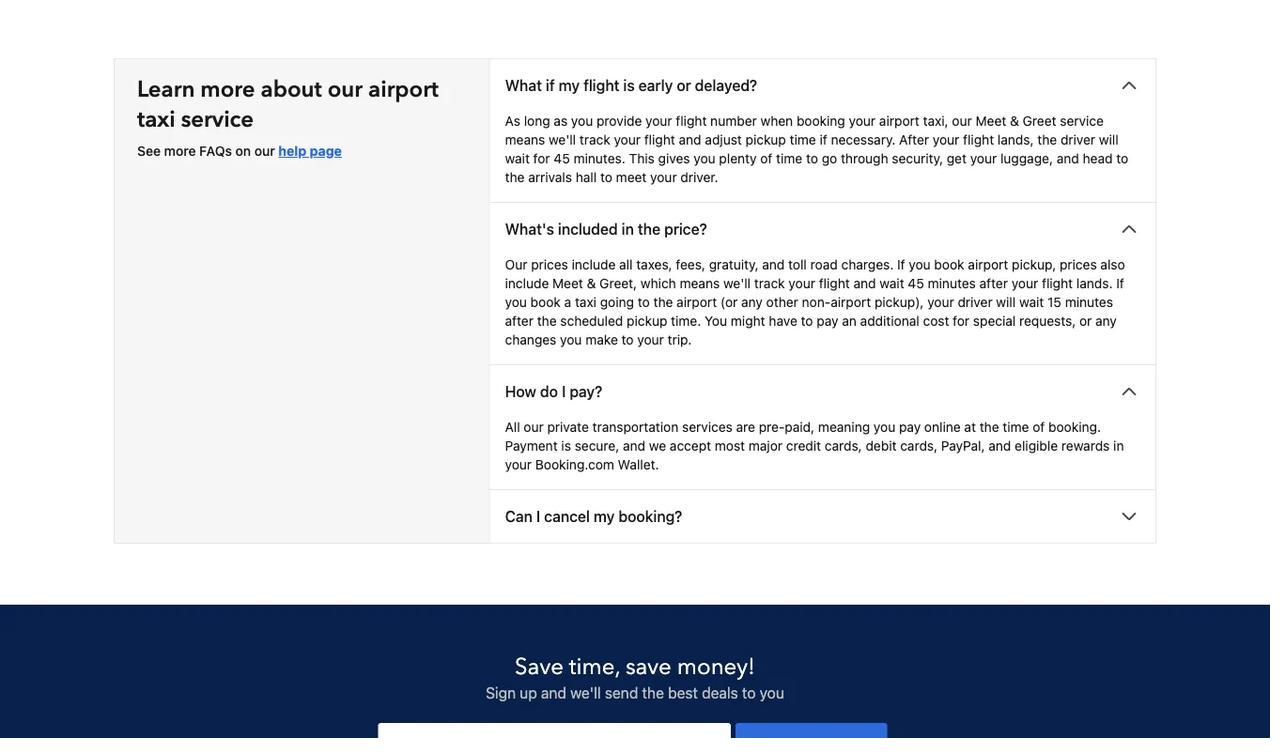 Task type: vqa. For each thing, say whether or not it's contained in the screenshot.
leftmost PARK
no



Task type: locate. For each thing, give the bounding box(es) containing it.
we'll down gratuity,
[[724, 276, 751, 291]]

charges.
[[842, 257, 894, 273]]

0 horizontal spatial pickup
[[627, 314, 668, 329]]

necessary.
[[831, 132, 896, 148]]

0 vertical spatial i
[[562, 383, 566, 401]]

save
[[626, 652, 672, 683]]

0 vertical spatial book
[[935, 257, 965, 273]]

1 horizontal spatial will
[[1100, 132, 1119, 148]]

1 vertical spatial include
[[505, 276, 549, 291]]

your down "early"
[[646, 113, 673, 129]]

meet
[[976, 113, 1007, 129], [553, 276, 584, 291]]

time inside all our private transportation services are pre-paid, meaning you pay online at the time of booking. payment is secure, and we accept most major credit cards, debit cards, paypal, and eligible rewards in your booking.com wallet.
[[1003, 420, 1030, 435]]

0 vertical spatial driver
[[1061, 132, 1096, 148]]

0 horizontal spatial cards,
[[825, 439, 863, 454]]

secure,
[[575, 439, 620, 454]]

to right "make"
[[622, 332, 634, 348]]

or right "early"
[[677, 77, 692, 94]]

any down lands.
[[1096, 314, 1118, 329]]

0 horizontal spatial minutes
[[928, 276, 976, 291]]

1 horizontal spatial cards,
[[901, 439, 938, 454]]

your down pickup,
[[1012, 276, 1039, 291]]

i right do
[[562, 383, 566, 401]]

1 vertical spatial will
[[997, 295, 1016, 310]]

0 horizontal spatial will
[[997, 295, 1016, 310]]

2 horizontal spatial wait
[[1020, 295, 1045, 310]]

to down minutes.
[[601, 170, 613, 185]]

if down the booking
[[820, 132, 828, 148]]

0 horizontal spatial meet
[[553, 276, 584, 291]]

in right 'rewards'
[[1114, 439, 1125, 454]]

1 vertical spatial or
[[1080, 314, 1093, 329]]

means down the long
[[505, 132, 545, 148]]

1 vertical spatial means
[[680, 276, 720, 291]]

i right the can
[[537, 508, 541, 526]]

you inside save time, save money! sign up and we'll send the best deals to you
[[760, 685, 785, 703]]

our right taxi,
[[953, 113, 973, 129]]

as
[[554, 113, 568, 129]]

any up might
[[742, 295, 763, 310]]

0 vertical spatial for
[[534, 151, 550, 166]]

help
[[279, 143, 307, 159]]

the
[[1038, 132, 1058, 148], [505, 170, 525, 185], [638, 220, 661, 238], [654, 295, 673, 310], [537, 314, 557, 329], [980, 420, 1000, 435], [642, 685, 664, 703]]

1 horizontal spatial my
[[594, 508, 615, 526]]

include up greet,
[[572, 257, 616, 273]]

you inside all our private transportation services are pre-paid, meaning you pay online at the time of booking. payment is secure, and we accept most major credit cards, debit cards, paypal, and eligible rewards in your booking.com wallet.
[[874, 420, 896, 435]]

your down payment
[[505, 457, 532, 473]]

0 vertical spatial we'll
[[549, 132, 576, 148]]

to down non-
[[801, 314, 814, 329]]

fees,
[[676, 257, 706, 273]]

your left trip.
[[638, 332, 664, 348]]

time
[[790, 132, 817, 148], [776, 151, 803, 166], [1003, 420, 1030, 435]]

my up as
[[559, 77, 580, 94]]

0 horizontal spatial wait
[[505, 151, 530, 166]]

1 horizontal spatial or
[[1080, 314, 1093, 329]]

pay left 'an'
[[817, 314, 839, 329]]

have
[[769, 314, 798, 329]]

pickup inside our prices include all taxes, fees, gratuity, and toll road charges. if you book airport pickup, prices also include meet & greet, which means we'll track your flight and wait 45 minutes after your flight lands. if you book a taxi going to the airport (or any other non-airport pickup), your driver will wait 15 minutes after the scheduled pickup time. you might have to pay an additional cost for special requests, or any changes you make to your trip.
[[627, 314, 668, 329]]

0 vertical spatial include
[[572, 257, 616, 273]]

0 horizontal spatial of
[[761, 151, 773, 166]]

long
[[524, 113, 550, 129]]

and down transportation
[[623, 439, 646, 454]]

track up other
[[755, 276, 785, 291]]

airport
[[368, 74, 439, 105], [880, 113, 920, 129], [969, 257, 1009, 273], [677, 295, 717, 310], [831, 295, 872, 310]]

meet inside "as long as you provide your flight number when booking your airport taxi, our meet & greet service means we'll track your flight and adjust pickup time if necessary. after your flight lands, the driver will wait for 45 minutes. this gives you plenty of time to go through security, get your luggage, and head to the arrivals hall to meet your driver."
[[976, 113, 1007, 129]]

flight down road in the right of the page
[[819, 276, 850, 291]]

see
[[137, 143, 161, 159]]

booking?
[[619, 508, 683, 526]]

0 vertical spatial taxi
[[137, 104, 175, 135]]

& left greet,
[[587, 276, 596, 291]]

wallet.
[[618, 457, 659, 473]]

airport inside learn more about our airport taxi service see more faqs on our help page
[[368, 74, 439, 105]]

number
[[711, 113, 757, 129]]

& inside "as long as you provide your flight number when booking your airport taxi, our meet & greet service means we'll track your flight and adjust pickup time if necessary. after your flight lands, the driver will wait for 45 minutes. this gives you plenty of time to go through security, get your luggage, and head to the arrivals hall to meet your driver."
[[1011, 113, 1020, 129]]

in up the all
[[622, 220, 634, 238]]

wait up the arrivals
[[505, 151, 530, 166]]

will inside "as long as you provide your flight number when booking your airport taxi, our meet & greet service means we'll track your flight and adjust pickup time if necessary. after your flight lands, the driver will wait for 45 minutes. this gives you plenty of time to go through security, get your luggage, and head to the arrivals hall to meet your driver."
[[1100, 132, 1119, 148]]

1 vertical spatial if
[[1117, 276, 1125, 291]]

meet inside our prices include all taxes, fees, gratuity, and toll road charges. if you book airport pickup, prices also include meet & greet, which means we'll track your flight and wait 45 minutes after your flight lands. if you book a taxi going to the airport (or any other non-airport pickup), your driver will wait 15 minutes after the scheduled pickup time. you might have to pay an additional cost for special requests, or any changes you make to your trip.
[[553, 276, 584, 291]]

how do i pay? button
[[490, 366, 1156, 418]]

1 vertical spatial for
[[953, 314, 970, 329]]

provide
[[597, 113, 642, 129]]

1 horizontal spatial &
[[1011, 113, 1020, 129]]

included
[[558, 220, 618, 238]]

rewards
[[1062, 439, 1110, 454]]

0 horizontal spatial after
[[505, 314, 534, 329]]

service inside "as long as you provide your flight number when booking your airport taxi, our meet & greet service means we'll track your flight and adjust pickup time if necessary. after your flight lands, the driver will wait for 45 minutes. this gives you plenty of time to go through security, get your luggage, and head to the arrivals hall to meet your driver."
[[1061, 113, 1104, 129]]

arrivals
[[529, 170, 572, 185]]

if right charges.
[[898, 257, 906, 273]]

for
[[534, 151, 550, 166], [953, 314, 970, 329]]

include down our
[[505, 276, 549, 291]]

wait left 15 on the top right of the page
[[1020, 295, 1045, 310]]

& inside our prices include all taxes, fees, gratuity, and toll road charges. if you book airport pickup, prices also include meet & greet, which means we'll track your flight and wait 45 minutes after your flight lands. if you book a taxi going to the airport (or any other non-airport pickup), your driver will wait 15 minutes after the scheduled pickup time. you might have to pay an additional cost for special requests, or any changes you make to your trip.
[[587, 276, 596, 291]]

delayed?
[[695, 77, 758, 94]]

your down 'toll' on the right of the page
[[789, 276, 816, 291]]

0 vertical spatial if
[[546, 77, 555, 94]]

cards,
[[825, 439, 863, 454], [901, 439, 938, 454]]

minutes up cost at the right of page
[[928, 276, 976, 291]]

0 vertical spatial after
[[980, 276, 1009, 291]]

wait
[[505, 151, 530, 166], [880, 276, 905, 291], [1020, 295, 1045, 310]]

prices right our
[[531, 257, 569, 273]]

adjust
[[705, 132, 742, 148]]

after up the changes
[[505, 314, 534, 329]]

1 vertical spatial is
[[562, 439, 571, 454]]

driver up special
[[958, 295, 993, 310]]

0 vertical spatial more
[[201, 74, 255, 105]]

greet
[[1023, 113, 1057, 129]]

flight up provide
[[584, 77, 620, 94]]

1 horizontal spatial wait
[[880, 276, 905, 291]]

book up cost at the right of page
[[935, 257, 965, 273]]

about
[[261, 74, 322, 105]]

1 vertical spatial pickup
[[627, 314, 668, 329]]

and left head
[[1057, 151, 1080, 166]]

and up the gives
[[679, 132, 702, 148]]

save
[[515, 652, 564, 683]]

0 horizontal spatial pay
[[817, 314, 839, 329]]

1 horizontal spatial any
[[1096, 314, 1118, 329]]

1 horizontal spatial taxi
[[575, 295, 597, 310]]

service inside learn more about our airport taxi service see more faqs on our help page
[[181, 104, 254, 135]]

0 horizontal spatial any
[[742, 295, 763, 310]]

prices
[[531, 257, 569, 273], [1060, 257, 1098, 273]]

booking.
[[1049, 420, 1102, 435]]

is
[[624, 77, 635, 94], [562, 439, 571, 454]]

pay inside our prices include all taxes, fees, gratuity, and toll road charges. if you book airport pickup, prices also include meet & greet, which means we'll track your flight and wait 45 minutes after your flight lands. if you book a taxi going to the airport (or any other non-airport pickup), your driver will wait 15 minutes after the scheduled pickup time. you might have to pay an additional cost for special requests, or any changes you make to your trip.
[[817, 314, 839, 329]]

2 vertical spatial we'll
[[571, 685, 601, 703]]

means down fees, at the top right of the page
[[680, 276, 720, 291]]

pickup down going
[[627, 314, 668, 329]]

or
[[677, 77, 692, 94], [1080, 314, 1093, 329]]

any
[[742, 295, 763, 310], [1096, 314, 1118, 329]]

your
[[646, 113, 673, 129], [849, 113, 876, 129], [614, 132, 641, 148], [933, 132, 960, 148], [971, 151, 998, 166], [651, 170, 677, 185], [789, 276, 816, 291], [1012, 276, 1039, 291], [928, 295, 955, 310], [638, 332, 664, 348], [505, 457, 532, 473]]

pickup down when
[[746, 132, 787, 148]]

pre-
[[759, 420, 785, 435]]

1 horizontal spatial meet
[[976, 113, 1007, 129]]

1 vertical spatial driver
[[958, 295, 993, 310]]

1 vertical spatial taxi
[[575, 295, 597, 310]]

0 horizontal spatial is
[[562, 439, 571, 454]]

include
[[572, 257, 616, 273], [505, 276, 549, 291]]

lands.
[[1077, 276, 1113, 291]]

1 vertical spatial 45
[[908, 276, 925, 291]]

the inside save time, save money! sign up and we'll send the best deals to you
[[642, 685, 664, 703]]

save time, save money! sign up and we'll send the best deals to you
[[486, 652, 785, 703]]

the up the changes
[[537, 314, 557, 329]]

will up special
[[997, 295, 1016, 310]]

more
[[201, 74, 255, 105], [164, 143, 196, 159]]

0 horizontal spatial for
[[534, 151, 550, 166]]

0 vertical spatial of
[[761, 151, 773, 166]]

wait inside "as long as you provide your flight number when booking your airport taxi, our meet & greet service means we'll track your flight and adjust pickup time if necessary. after your flight lands, the driver will wait for 45 minutes. this gives you plenty of time to go through security, get your luggage, and head to the arrivals hall to meet your driver."
[[505, 151, 530, 166]]

0 vertical spatial track
[[580, 132, 611, 148]]

0 horizontal spatial my
[[559, 77, 580, 94]]

& up lands,
[[1011, 113, 1020, 129]]

pay
[[817, 314, 839, 329], [900, 420, 921, 435]]

&
[[1011, 113, 1020, 129], [587, 276, 596, 291]]

help page link
[[279, 143, 342, 159]]

accept
[[670, 439, 712, 454]]

if
[[898, 257, 906, 273], [1117, 276, 1125, 291]]

taxi up 'see'
[[137, 104, 175, 135]]

cards, down online
[[901, 439, 938, 454]]

taxi right a
[[575, 295, 597, 310]]

which
[[641, 276, 677, 291]]

service up "faqs"
[[181, 104, 254, 135]]

and
[[679, 132, 702, 148], [1057, 151, 1080, 166], [763, 257, 785, 273], [854, 276, 877, 291], [623, 439, 646, 454], [989, 439, 1012, 454], [541, 685, 567, 703]]

1 vertical spatial we'll
[[724, 276, 751, 291]]

0 horizontal spatial means
[[505, 132, 545, 148]]

1 horizontal spatial is
[[624, 77, 635, 94]]

0 horizontal spatial 45
[[554, 151, 570, 166]]

pickup
[[746, 132, 787, 148], [627, 314, 668, 329]]

45 up the arrivals
[[554, 151, 570, 166]]

1 horizontal spatial means
[[680, 276, 720, 291]]

0 vertical spatial or
[[677, 77, 692, 94]]

track up minutes.
[[580, 132, 611, 148]]

after up special
[[980, 276, 1009, 291]]

0 horizontal spatial if
[[898, 257, 906, 273]]

to right deals
[[743, 685, 756, 703]]

for inside "as long as you provide your flight number when booking your airport taxi, our meet & greet service means we'll track your flight and adjust pickup time if necessary. after your flight lands, the driver will wait for 45 minutes. this gives you plenty of time to go through security, get your luggage, and head to the arrivals hall to meet your driver."
[[534, 151, 550, 166]]

the down the which
[[654, 295, 673, 310]]

0 horizontal spatial if
[[546, 77, 555, 94]]

early
[[639, 77, 673, 94]]

2 vertical spatial time
[[1003, 420, 1030, 435]]

0 vertical spatial pay
[[817, 314, 839, 329]]

more right 'see'
[[164, 143, 196, 159]]

if
[[546, 77, 555, 94], [820, 132, 828, 148]]

my right cancel
[[594, 508, 615, 526]]

is left "early"
[[624, 77, 635, 94]]

best
[[668, 685, 698, 703]]

1 horizontal spatial pay
[[900, 420, 921, 435]]

Your email address email field
[[378, 724, 731, 739]]

of right plenty
[[761, 151, 773, 166]]

1 vertical spatial of
[[1033, 420, 1046, 435]]

1 vertical spatial track
[[755, 276, 785, 291]]

you
[[571, 113, 593, 129], [694, 151, 716, 166], [909, 257, 931, 273], [505, 295, 527, 310], [560, 332, 582, 348], [874, 420, 896, 435], [760, 685, 785, 703]]

0 horizontal spatial in
[[622, 220, 634, 238]]

my inside dropdown button
[[594, 508, 615, 526]]

1 vertical spatial minutes
[[1066, 295, 1114, 310]]

luggage,
[[1001, 151, 1054, 166]]

1 horizontal spatial prices
[[1060, 257, 1098, 273]]

0 vertical spatial any
[[742, 295, 763, 310]]

the right at at the bottom right of the page
[[980, 420, 1000, 435]]

track
[[580, 132, 611, 148], [755, 276, 785, 291]]

and right up
[[541, 685, 567, 703]]

special
[[974, 314, 1016, 329]]

0 vertical spatial wait
[[505, 151, 530, 166]]

meet
[[616, 170, 647, 185]]

what if my flight is early or delayed? button
[[490, 59, 1156, 112]]

0 horizontal spatial service
[[181, 104, 254, 135]]

as
[[505, 113, 521, 129]]

your up necessary. at the right top of the page
[[849, 113, 876, 129]]

1 vertical spatial more
[[164, 143, 196, 159]]

also
[[1101, 257, 1126, 273]]

your right get
[[971, 151, 998, 166]]

minutes
[[928, 276, 976, 291], [1066, 295, 1114, 310]]

private
[[548, 420, 589, 435]]

of up eligible
[[1033, 420, 1046, 435]]

0 horizontal spatial taxi
[[137, 104, 175, 135]]

driver
[[1061, 132, 1096, 148], [958, 295, 993, 310]]

and left eligible
[[989, 439, 1012, 454]]

0 vertical spatial if
[[898, 257, 906, 273]]

0 horizontal spatial book
[[531, 295, 561, 310]]

time down when
[[776, 151, 803, 166]]

1 horizontal spatial after
[[980, 276, 1009, 291]]

prices up lands.
[[1060, 257, 1098, 273]]

1 cards, from the left
[[825, 439, 863, 454]]

1 horizontal spatial track
[[755, 276, 785, 291]]

is inside all our private transportation services are pre-paid, meaning you pay online at the time of booking. payment is secure, and we accept most major credit cards, debit cards, paypal, and eligible rewards in your booking.com wallet.
[[562, 439, 571, 454]]

45 up "pickup),"
[[908, 276, 925, 291]]

0 vertical spatial my
[[559, 77, 580, 94]]

will inside our prices include all taxes, fees, gratuity, and toll road charges. if you book airport pickup, prices also include meet & greet, which means we'll track your flight and wait 45 minutes after your flight lands. if you book a taxi going to the airport (or any other non-airport pickup), your driver will wait 15 minutes after the scheduled pickup time. you might have to pay an additional cost for special requests, or any changes you make to your trip.
[[997, 295, 1016, 310]]

time.
[[671, 314, 702, 329]]

1 horizontal spatial service
[[1061, 113, 1104, 129]]

of inside all our private transportation services are pre-paid, meaning you pay online at the time of booking. payment is secure, and we accept most major credit cards, debit cards, paypal, and eligible rewards in your booking.com wallet.
[[1033, 420, 1046, 435]]

0 vertical spatial means
[[505, 132, 545, 148]]

driver up head
[[1061, 132, 1096, 148]]

1 horizontal spatial in
[[1114, 439, 1125, 454]]

1 horizontal spatial of
[[1033, 420, 1046, 435]]

driver inside our prices include all taxes, fees, gratuity, and toll road charges. if you book airport pickup, prices also include meet & greet, which means we'll track your flight and wait 45 minutes after your flight lands. if you book a taxi going to the airport (or any other non-airport pickup), your driver will wait 15 minutes after the scheduled pickup time. you might have to pay an additional cost for special requests, or any changes you make to your trip.
[[958, 295, 993, 310]]

for up the arrivals
[[534, 151, 550, 166]]

meet up lands,
[[976, 113, 1007, 129]]

0 horizontal spatial prices
[[531, 257, 569, 273]]

service up head
[[1061, 113, 1104, 129]]

more right learn
[[201, 74, 255, 105]]

gratuity,
[[709, 257, 759, 273]]

as long as you provide your flight number when booking your airport taxi, our meet & greet service means we'll track your flight and adjust pickup time if necessary. after your flight lands, the driver will wait for 45 minutes. this gives you plenty of time to go through security, get your luggage, and head to the arrivals hall to meet your driver.
[[505, 113, 1129, 185]]

might
[[731, 314, 766, 329]]

1 vertical spatial any
[[1096, 314, 1118, 329]]

meet up a
[[553, 276, 584, 291]]

time down the booking
[[790, 132, 817, 148]]

or inside our prices include all taxes, fees, gratuity, and toll road charges. if you book airport pickup, prices also include meet & greet, which means we'll track your flight and wait 45 minutes after your flight lands. if you book a taxi going to the airport (or any other non-airport pickup), your driver will wait 15 minutes after the scheduled pickup time. you might have to pay an additional cost for special requests, or any changes you make to your trip.
[[1080, 314, 1093, 329]]

minutes down lands.
[[1066, 295, 1114, 310]]

our up payment
[[524, 420, 544, 435]]

cards, down meaning
[[825, 439, 863, 454]]

we'll down as
[[549, 132, 576, 148]]

1 vertical spatial my
[[594, 508, 615, 526]]

is down private
[[562, 439, 571, 454]]

gives
[[659, 151, 690, 166]]

you up the debit
[[874, 420, 896, 435]]

1 horizontal spatial for
[[953, 314, 970, 329]]

0 vertical spatial &
[[1011, 113, 1020, 129]]

1 vertical spatial if
[[820, 132, 828, 148]]

the down save
[[642, 685, 664, 703]]

0 vertical spatial pickup
[[746, 132, 787, 148]]

0 horizontal spatial or
[[677, 77, 692, 94]]

means
[[505, 132, 545, 148], [680, 276, 720, 291]]

book left a
[[531, 295, 561, 310]]

track inside our prices include all taxes, fees, gratuity, and toll road charges. if you book airport pickup, prices also include meet & greet, which means we'll track your flight and wait 45 minutes after your flight lands. if you book a taxi going to the airport (or any other non-airport pickup), your driver will wait 15 minutes after the scheduled pickup time. you might have to pay an additional cost for special requests, or any changes you make to your trip.
[[755, 276, 785, 291]]

0 horizontal spatial track
[[580, 132, 611, 148]]

the inside dropdown button
[[638, 220, 661, 238]]

1 horizontal spatial include
[[572, 257, 616, 273]]

this
[[629, 151, 655, 166]]

credit
[[787, 439, 822, 454]]

if inside dropdown button
[[546, 77, 555, 94]]

0 horizontal spatial driver
[[958, 295, 993, 310]]

time,
[[569, 652, 620, 683]]

if down the also
[[1117, 276, 1125, 291]]

1 horizontal spatial i
[[562, 383, 566, 401]]

0 vertical spatial will
[[1100, 132, 1119, 148]]

1 vertical spatial pay
[[900, 420, 921, 435]]



Task type: describe. For each thing, give the bounding box(es) containing it.
our inside "as long as you provide your flight number when booking your airport taxi, our meet & greet service means we'll track your flight and adjust pickup time if necessary. after your flight lands, the driver will wait for 45 minutes. this gives you plenty of time to go through security, get your luggage, and head to the arrivals hall to meet your driver."
[[953, 113, 973, 129]]

when
[[761, 113, 794, 129]]

toll
[[789, 257, 807, 273]]

all
[[620, 257, 633, 273]]

what if my flight is early or delayed? element
[[490, 112, 1156, 202]]

to down the which
[[638, 295, 650, 310]]

how
[[505, 383, 537, 401]]

to inside save time, save money! sign up and we'll send the best deals to you
[[743, 685, 756, 703]]

your down provide
[[614, 132, 641, 148]]

plenty
[[719, 151, 757, 166]]

driver inside "as long as you provide your flight number when booking your airport taxi, our meet & greet service means we'll track your flight and adjust pickup time if necessary. after your flight lands, the driver will wait for 45 minutes. this gives you plenty of time to go through security, get your luggage, and head to the arrivals hall to meet your driver."
[[1061, 132, 1096, 148]]

price?
[[665, 220, 708, 238]]

on
[[236, 143, 251, 159]]

your down taxi,
[[933, 132, 960, 148]]

or inside dropdown button
[[677, 77, 692, 94]]

and left 'toll' on the right of the page
[[763, 257, 785, 273]]

up
[[520, 685, 537, 703]]

you right as
[[571, 113, 593, 129]]

airport inside "as long as you provide your flight number when booking your airport taxi, our meet & greet service means we'll track your flight and adjust pickup time if necessary. after your flight lands, the driver will wait for 45 minutes. this gives you plenty of time to go through security, get your luggage, and head to the arrivals hall to meet your driver."
[[880, 113, 920, 129]]

eligible
[[1015, 439, 1059, 454]]

you
[[705, 314, 728, 329]]

booking.com
[[536, 457, 615, 473]]

what's included in the price? button
[[490, 203, 1156, 256]]

are
[[737, 420, 756, 435]]

in inside all our private transportation services are pre-paid, meaning you pay online at the time of booking. payment is secure, and we accept most major credit cards, debit cards, paypal, and eligible rewards in your booking.com wallet.
[[1114, 439, 1125, 454]]

most
[[715, 439, 745, 454]]

what's included in the price?
[[505, 220, 708, 238]]

flight up adjust
[[676, 113, 707, 129]]

45 inside "as long as you provide your flight number when booking your airport taxi, our meet & greet service means we'll track your flight and adjust pickup time if necessary. after your flight lands, the driver will wait for 45 minutes. this gives you plenty of time to go through security, get your luggage, and head to the arrivals hall to meet your driver."
[[554, 151, 570, 166]]

through
[[841, 151, 889, 166]]

i inside dropdown button
[[537, 508, 541, 526]]

learn more about our airport taxi service see more faqs on our help page
[[137, 74, 439, 159]]

what if my flight is early or delayed?
[[505, 77, 758, 94]]

going
[[600, 295, 634, 310]]

1 horizontal spatial minutes
[[1066, 295, 1114, 310]]

our right on
[[254, 143, 275, 159]]

for inside our prices include all taxes, fees, gratuity, and toll road charges. if you book airport pickup, prices also include meet & greet, which means we'll track your flight and wait 45 minutes after your flight lands. if you book a taxi going to the airport (or any other non-airport pickup), your driver will wait 15 minutes after the scheduled pickup time. you might have to pay an additional cost for special requests, or any changes you make to your trip.
[[953, 314, 970, 329]]

you down scheduled
[[560, 332, 582, 348]]

taxi,
[[924, 113, 949, 129]]

i inside dropdown button
[[562, 383, 566, 401]]

1 horizontal spatial book
[[935, 257, 965, 273]]

booking
[[797, 113, 846, 129]]

0 horizontal spatial include
[[505, 276, 549, 291]]

changes
[[505, 332, 557, 348]]

means inside "as long as you provide your flight number when booking your airport taxi, our meet & greet service means we'll track your flight and adjust pickup time if necessary. after your flight lands, the driver will wait for 45 minutes. this gives you plenty of time to go through security, get your luggage, and head to the arrivals hall to meet your driver."
[[505, 132, 545, 148]]

we'll inside save time, save money! sign up and we'll send the best deals to you
[[571, 685, 601, 703]]

money!
[[678, 652, 756, 683]]

online
[[925, 420, 961, 435]]

is inside dropdown button
[[624, 77, 635, 94]]

all
[[505, 420, 520, 435]]

the down 'greet'
[[1038, 132, 1058, 148]]

1 vertical spatial after
[[505, 314, 534, 329]]

meaning
[[819, 420, 871, 435]]

15
[[1048, 295, 1062, 310]]

transportation
[[593, 420, 679, 435]]

to left "go" at the top of page
[[806, 151, 819, 166]]

lands,
[[998, 132, 1034, 148]]

the left the arrivals
[[505, 170, 525, 185]]

of inside "as long as you provide your flight number when booking your airport taxi, our meet & greet service means we'll track your flight and adjust pickup time if necessary. after your flight lands, the driver will wait for 45 minutes. this gives you plenty of time to go through security, get your luggage, and head to the arrivals hall to meet your driver."
[[761, 151, 773, 166]]

2 prices from the left
[[1060, 257, 1098, 273]]

services
[[682, 420, 733, 435]]

you up "driver."
[[694, 151, 716, 166]]

1 horizontal spatial more
[[201, 74, 255, 105]]

and inside save time, save money! sign up and we'll send the best deals to you
[[541, 685, 567, 703]]

0 vertical spatial time
[[790, 132, 817, 148]]

flight inside what if my flight is early or delayed? dropdown button
[[584, 77, 620, 94]]

get
[[947, 151, 967, 166]]

2 cards, from the left
[[901, 439, 938, 454]]

1 prices from the left
[[531, 257, 569, 273]]

our right about
[[328, 74, 363, 105]]

flight up 15 on the top right of the page
[[1042, 276, 1074, 291]]

1 horizontal spatial if
[[1117, 276, 1125, 291]]

do
[[540, 383, 558, 401]]

send
[[605, 685, 639, 703]]

pay?
[[570, 383, 603, 401]]

my inside dropdown button
[[559, 77, 580, 94]]

paypal,
[[942, 439, 986, 454]]

1 vertical spatial time
[[776, 151, 803, 166]]

faqs
[[199, 143, 232, 159]]

how do i pay? element
[[490, 418, 1156, 490]]

go
[[822, 151, 838, 166]]

pickup),
[[875, 295, 924, 310]]

in inside dropdown button
[[622, 220, 634, 238]]

pickup inside "as long as you provide your flight number when booking your airport taxi, our meet & greet service means we'll track your flight and adjust pickup time if necessary. after your flight lands, the driver will wait for 45 minutes. this gives you plenty of time to go through security, get your luggage, and head to the arrivals hall to meet your driver."
[[746, 132, 787, 148]]

non-
[[802, 295, 831, 310]]

45 inside our prices include all taxes, fees, gratuity, and toll road charges. if you book airport pickup, prices also include meet & greet, which means we'll track your flight and wait 45 minutes after your flight lands. if you book a taxi going to the airport (or any other non-airport pickup), your driver will wait 15 minutes after the scheduled pickup time. you might have to pay an additional cost for special requests, or any changes you make to your trip.
[[908, 276, 925, 291]]

flight up get
[[964, 132, 995, 148]]

payment
[[505, 439, 558, 454]]

we
[[649, 439, 667, 454]]

our prices include all taxes, fees, gratuity, and toll road charges. if you book airport pickup, prices also include meet & greet, which means we'll track your flight and wait 45 minutes after your flight lands. if you book a taxi going to the airport (or any other non-airport pickup), your driver will wait 15 minutes after the scheduled pickup time. you might have to pay an additional cost for special requests, or any changes you make to your trip.
[[505, 257, 1126, 348]]

make
[[586, 332, 618, 348]]

(or
[[721, 295, 738, 310]]

you down our
[[505, 295, 527, 310]]

a
[[565, 295, 572, 310]]

and down charges.
[[854, 276, 877, 291]]

can i cancel my booking? button
[[490, 491, 1156, 543]]

greet,
[[600, 276, 637, 291]]

learn
[[137, 74, 195, 105]]

2 vertical spatial wait
[[1020, 295, 1045, 310]]

your down the gives
[[651, 170, 677, 185]]

security,
[[892, 151, 944, 166]]

cancel
[[544, 508, 590, 526]]

we'll inside our prices include all taxes, fees, gratuity, and toll road charges. if you book airport pickup, prices also include meet & greet, which means we'll track your flight and wait 45 minutes after your flight lands. if you book a taxi going to the airport (or any other non-airport pickup), your driver will wait 15 minutes after the scheduled pickup time. you might have to pay an additional cost for special requests, or any changes you make to your trip.
[[724, 276, 751, 291]]

an
[[842, 314, 857, 329]]

can i cancel my booking?
[[505, 508, 683, 526]]

hall
[[576, 170, 597, 185]]

taxes,
[[637, 257, 673, 273]]

after
[[900, 132, 930, 148]]

debit
[[866, 439, 897, 454]]

sign
[[486, 685, 516, 703]]

0 horizontal spatial more
[[164, 143, 196, 159]]

track inside "as long as you provide your flight number when booking your airport taxi, our meet & greet service means we'll track your flight and adjust pickup time if necessary. after your flight lands, the driver will wait for 45 minutes. this gives you plenty of time to go through security, get your luggage, and head to the arrivals hall to meet your driver."
[[580, 132, 611, 148]]

can
[[505, 508, 533, 526]]

means inside our prices include all taxes, fees, gratuity, and toll road charges. if you book airport pickup, prices also include meet & greet, which means we'll track your flight and wait 45 minutes after your flight lands. if you book a taxi going to the airport (or any other non-airport pickup), your driver will wait 15 minutes after the scheduled pickup time. you might have to pay an additional cost for special requests, or any changes you make to your trip.
[[680, 276, 720, 291]]

requests,
[[1020, 314, 1076, 329]]

what's included in the price? element
[[490, 256, 1156, 365]]

taxi inside our prices include all taxes, fees, gratuity, and toll road charges. if you book airport pickup, prices also include meet & greet, which means we'll track your flight and wait 45 minutes after your flight lands. if you book a taxi going to the airport (or any other non-airport pickup), your driver will wait 15 minutes after the scheduled pickup time. you might have to pay an additional cost for special requests, or any changes you make to your trip.
[[575, 295, 597, 310]]

you up "pickup),"
[[909, 257, 931, 273]]

your inside all our private transportation services are pre-paid, meaning you pay online at the time of booking. payment is secure, and we accept most major credit cards, debit cards, paypal, and eligible rewards in your booking.com wallet.
[[505, 457, 532, 473]]

if inside "as long as you provide your flight number when booking your airport taxi, our meet & greet service means we'll track your flight and adjust pickup time if necessary. after your flight lands, the driver will wait for 45 minutes. this gives you plenty of time to go through security, get your luggage, and head to the arrivals hall to meet your driver."
[[820, 132, 828, 148]]

paid,
[[785, 420, 815, 435]]

pay inside all our private transportation services are pre-paid, meaning you pay online at the time of booking. payment is secure, and we accept most major credit cards, debit cards, paypal, and eligible rewards in your booking.com wallet.
[[900, 420, 921, 435]]

flight up the gives
[[645, 132, 676, 148]]

taxi inside learn more about our airport taxi service see more faqs on our help page
[[137, 104, 175, 135]]

our inside all our private transportation services are pre-paid, meaning you pay online at the time of booking. payment is secure, and we accept most major credit cards, debit cards, paypal, and eligible rewards in your booking.com wallet.
[[524, 420, 544, 435]]

head
[[1083, 151, 1113, 166]]

1 vertical spatial book
[[531, 295, 561, 310]]

your up cost at the right of page
[[928, 295, 955, 310]]

we'll inside "as long as you provide your flight number when booking your airport taxi, our meet & greet service means we'll track your flight and adjust pickup time if necessary. after your flight lands, the driver will wait for 45 minutes. this gives you plenty of time to go through security, get your luggage, and head to the arrivals hall to meet your driver."
[[549, 132, 576, 148]]

pickup,
[[1012, 257, 1057, 273]]

1 vertical spatial wait
[[880, 276, 905, 291]]

scheduled
[[561, 314, 624, 329]]

page
[[310, 143, 342, 159]]

minutes.
[[574, 151, 626, 166]]

major
[[749, 439, 783, 454]]

how do i pay?
[[505, 383, 603, 401]]

to right head
[[1117, 151, 1129, 166]]

driver.
[[681, 170, 719, 185]]

the inside all our private transportation services are pre-paid, meaning you pay online at the time of booking. payment is secure, and we accept most major credit cards, debit cards, paypal, and eligible rewards in your booking.com wallet.
[[980, 420, 1000, 435]]

cost
[[924, 314, 950, 329]]



